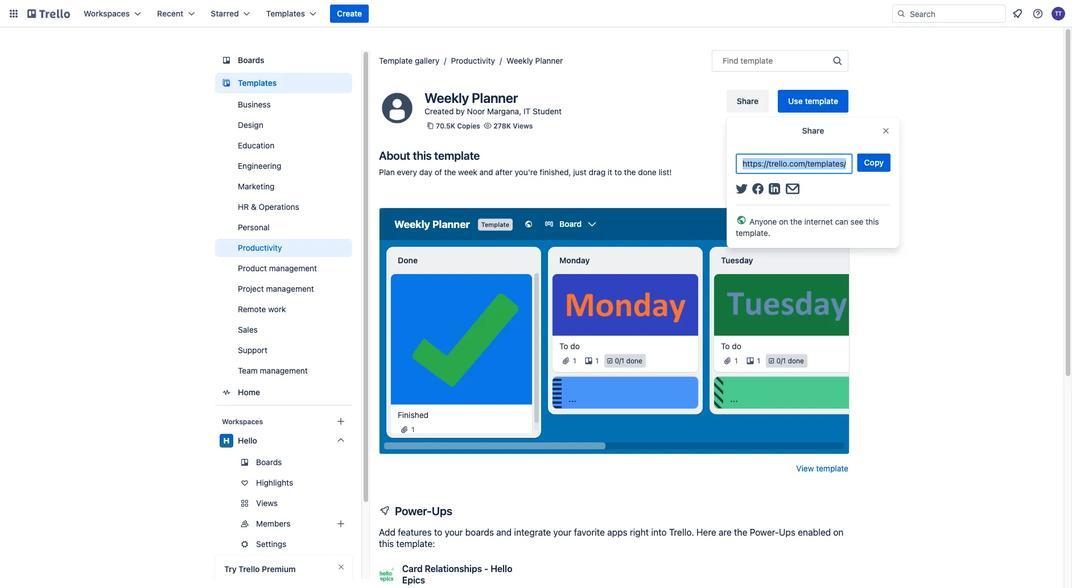 Task type: vqa. For each thing, say whether or not it's contained in the screenshot.
Create
yes



Task type: locate. For each thing, give the bounding box(es) containing it.
template right view
[[816, 464, 849, 474]]

this down add
[[379, 539, 394, 550]]

1 vertical spatial views
[[256, 499, 278, 508]]

1 horizontal spatial ups
[[779, 527, 796, 538]]

team
[[238, 366, 258, 376]]

productivity link right gallery on the left of the page
[[451, 56, 495, 65]]

0 horizontal spatial to
[[434, 527, 442, 538]]

share
[[737, 96, 759, 106], [802, 126, 824, 135]]

template right the find
[[741, 56, 773, 65]]

planner inside weekly planner created by noor margana, it student
[[472, 90, 518, 106]]

home
[[238, 388, 260, 397]]

0 horizontal spatial on
[[779, 217, 788, 227]]

ups left enabled
[[779, 527, 796, 538]]

hr & operations link
[[215, 198, 352, 216]]

view
[[796, 464, 814, 474]]

1 vertical spatial planner
[[472, 90, 518, 106]]

work
[[268, 305, 286, 314]]

template right use on the right of page
[[805, 96, 838, 106]]

anyone
[[750, 217, 777, 227]]

1 vertical spatial productivity link
[[215, 239, 352, 257]]

on right enabled
[[833, 527, 844, 538]]

created
[[425, 107, 454, 116]]

views up members
[[256, 499, 278, 508]]

0 vertical spatial templates
[[266, 9, 305, 18]]

template inside about this template plan every day of the week and after you're finished, just drag it to the done list!
[[434, 149, 480, 162]]

0 horizontal spatial workspaces
[[84, 9, 130, 18]]

0 vertical spatial management
[[269, 264, 317, 273]]

weekly for weekly planner
[[507, 56, 533, 65]]

share down find template
[[737, 96, 759, 106]]

and right boards
[[496, 527, 512, 538]]

template inside use template button
[[805, 96, 838, 106]]

copy
[[864, 158, 884, 167]]

product management link
[[215, 260, 352, 278]]

1 vertical spatial this
[[866, 217, 879, 227]]

power- up features
[[395, 504, 432, 518]]

1 horizontal spatial power-
[[750, 527, 779, 538]]

0 horizontal spatial productivity link
[[215, 239, 352, 257]]

1 vertical spatial to
[[434, 527, 442, 538]]

about
[[379, 149, 410, 162]]

hello right '-'
[[491, 564, 512, 575]]

boards up highlights
[[256, 458, 282, 467]]

0 vertical spatial weekly
[[507, 56, 533, 65]]

templates up business
[[238, 78, 277, 88]]

share on facebook image
[[752, 183, 764, 195]]

1 horizontal spatial on
[[833, 527, 844, 538]]

0 vertical spatial forward image
[[350, 497, 364, 511]]

template.
[[736, 229, 771, 238]]

project management
[[238, 284, 314, 294]]

planner for weekly planner created by noor margana, it student
[[472, 90, 518, 106]]

this right see
[[866, 217, 879, 227]]

to right the it
[[615, 168, 622, 177]]

2 horizontal spatial this
[[866, 217, 879, 227]]

0 horizontal spatial and
[[480, 168, 493, 177]]

on inside add features to your boards and integrate your favorite apps right into trello. here are the power-ups enabled on this template:
[[833, 527, 844, 538]]

use
[[788, 96, 803, 106]]

template:
[[396, 539, 435, 550]]

0 horizontal spatial weekly
[[425, 90, 469, 106]]

1 vertical spatial weekly
[[425, 90, 469, 106]]

support link
[[215, 341, 352, 360]]

boards link up highlights link
[[215, 454, 352, 472]]

this up day
[[413, 149, 432, 162]]

hello right h on the left of page
[[238, 436, 257, 446]]

Find template field
[[712, 50, 849, 72]]

1 horizontal spatial to
[[615, 168, 622, 177]]

template for find template
[[741, 56, 773, 65]]

0 vertical spatial power-
[[395, 504, 432, 518]]

0 vertical spatial on
[[779, 217, 788, 227]]

share on twitter image
[[736, 184, 748, 194]]

views inside the "views" link
[[256, 499, 278, 508]]

templates right starred "dropdown button"
[[266, 9, 305, 18]]

forward image inside the "views" link
[[350, 497, 364, 511]]

see
[[851, 217, 864, 227]]

productivity down personal in the left top of the page
[[238, 243, 282, 253]]

1 vertical spatial share
[[802, 126, 824, 135]]

project
[[238, 284, 264, 294]]

weekly
[[507, 56, 533, 65], [425, 90, 469, 106]]

share on linkedin image
[[769, 183, 780, 195]]

2 vertical spatial management
[[260, 366, 308, 376]]

boards for views
[[256, 458, 282, 467]]

management up the "project management" link
[[269, 264, 317, 273]]

and left after
[[480, 168, 493, 177]]

0 vertical spatial ups
[[432, 504, 452, 518]]

add
[[379, 527, 396, 538]]

this inside anyone on the internet can see this template.
[[866, 217, 879, 227]]

team management
[[238, 366, 308, 376]]

use template button
[[778, 90, 849, 113]]

business
[[238, 100, 271, 109]]

0 vertical spatial boards
[[238, 55, 264, 65]]

integrate
[[514, 527, 551, 538]]

design
[[238, 120, 263, 130]]

planner
[[535, 56, 563, 65], [472, 90, 518, 106]]

1 vertical spatial hello
[[491, 564, 512, 575]]

1 forward image from the top
[[350, 497, 364, 511]]

your left favorite
[[553, 527, 572, 538]]

1 horizontal spatial productivity
[[451, 56, 495, 65]]

terry turtle (terryturtle) image
[[1052, 7, 1065, 20]]

0 vertical spatial share
[[737, 96, 759, 106]]

1 vertical spatial ups
[[779, 527, 796, 538]]

0 horizontal spatial share
[[737, 96, 759, 106]]

boards link up the templates link
[[215, 50, 352, 71]]

None field
[[736, 154, 853, 174]]

1 horizontal spatial your
[[553, 527, 572, 538]]

weekly inside weekly planner created by noor margana, it student
[[425, 90, 469, 106]]

planner up margana,
[[472, 90, 518, 106]]

on right anyone
[[779, 217, 788, 227]]

1 horizontal spatial this
[[413, 149, 432, 162]]

0 horizontal spatial power-
[[395, 504, 432, 518]]

1 horizontal spatial planner
[[535, 56, 563, 65]]

and inside add features to your boards and integrate your favorite apps right into trello. here are the power-ups enabled on this template:
[[496, 527, 512, 538]]

the inside add features to your boards and integrate your favorite apps right into trello. here are the power-ups enabled on this template:
[[734, 527, 748, 538]]

0 vertical spatial to
[[615, 168, 622, 177]]

finished,
[[540, 168, 571, 177]]

weekly down primary element
[[507, 56, 533, 65]]

business link
[[215, 96, 352, 114]]

template gallery
[[379, 56, 440, 65]]

0 vertical spatial and
[[480, 168, 493, 177]]

1 vertical spatial and
[[496, 527, 512, 538]]

the left internet
[[791, 217, 802, 227]]

management for team management
[[260, 366, 308, 376]]

1 horizontal spatial workspaces
[[222, 418, 263, 426]]

template for use template
[[805, 96, 838, 106]]

0 horizontal spatial views
[[256, 499, 278, 508]]

template for view template
[[816, 464, 849, 474]]

template gallery link
[[379, 56, 440, 65]]

use template
[[788, 96, 838, 106]]

0 vertical spatial workspaces
[[84, 9, 130, 18]]

boards right board "icon"
[[238, 55, 264, 65]]

home link
[[215, 382, 352, 403]]

0 vertical spatial this
[[413, 149, 432, 162]]

ups
[[432, 504, 452, 518], [779, 527, 796, 538]]

to
[[615, 168, 622, 177], [434, 527, 442, 538]]

boards
[[238, 55, 264, 65], [256, 458, 282, 467]]

forward image for settings
[[350, 538, 364, 552]]

0 vertical spatial hello
[[238, 436, 257, 446]]

templates button
[[259, 5, 323, 23]]

templates
[[266, 9, 305, 18], [238, 78, 277, 88]]

1 horizontal spatial hello
[[491, 564, 512, 575]]

try trello premium
[[224, 565, 296, 574]]

2 vertical spatial this
[[379, 539, 394, 550]]

h
[[223, 436, 230, 446]]

1 vertical spatial power-
[[750, 527, 779, 538]]

management down support link
[[260, 366, 308, 376]]

0 vertical spatial planner
[[535, 56, 563, 65]]

this inside add features to your boards and integrate your favorite apps right into trello. here are the power-ups enabled on this template:
[[379, 539, 394, 550]]

1 vertical spatial productivity
[[238, 243, 282, 253]]

the inside anyone on the internet can see this template.
[[791, 217, 802, 227]]

your left boards
[[445, 527, 463, 538]]

margana,
[[487, 107, 521, 116]]

power-
[[395, 504, 432, 518], [750, 527, 779, 538]]

template up week
[[434, 149, 480, 162]]

your
[[445, 527, 463, 538], [553, 527, 572, 538]]

design link
[[215, 116, 352, 134]]

planner for weekly planner
[[535, 56, 563, 65]]

share button
[[727, 90, 769, 113]]

0 horizontal spatial productivity
[[238, 243, 282, 253]]

productivity link up product management link
[[215, 239, 352, 257]]

and inside about this template plan every day of the week and after you're finished, just drag it to the done list!
[[480, 168, 493, 177]]

0 vertical spatial boards link
[[215, 50, 352, 71]]

weekly up created at the top of the page
[[425, 90, 469, 106]]

1 vertical spatial boards link
[[215, 454, 352, 472]]

management down product management link
[[266, 284, 314, 294]]

0 vertical spatial views
[[513, 122, 533, 130]]

recent button
[[150, 5, 202, 23]]

0 horizontal spatial your
[[445, 527, 463, 538]]

are
[[719, 527, 732, 538]]

project management link
[[215, 280, 352, 298]]

management for product management
[[269, 264, 317, 273]]

2 boards link from the top
[[215, 454, 352, 472]]

0 horizontal spatial this
[[379, 539, 394, 550]]

engineering
[[238, 161, 281, 171]]

recent
[[157, 9, 183, 18]]

to inside add features to your boards and integrate your favorite apps right into trello. here are the power-ups enabled on this template:
[[434, 527, 442, 538]]

home image
[[220, 386, 233, 400]]

boards link
[[215, 50, 352, 71], [215, 454, 352, 472]]

1 vertical spatial management
[[266, 284, 314, 294]]

workspaces
[[84, 9, 130, 18], [222, 418, 263, 426]]

1 boards link from the top
[[215, 50, 352, 71]]

1 horizontal spatial weekly
[[507, 56, 533, 65]]

1 horizontal spatial and
[[496, 527, 512, 538]]

1 vertical spatial on
[[833, 527, 844, 538]]

1 horizontal spatial productivity link
[[451, 56, 495, 65]]

forward image inside settings link
[[350, 538, 364, 552]]

noor
[[467, 107, 485, 116]]

the right are
[[734, 527, 748, 538]]

planner down primary element
[[535, 56, 563, 65]]

2 vertical spatial forward image
[[350, 538, 364, 552]]

1 vertical spatial boards
[[256, 458, 282, 467]]

hello
[[238, 436, 257, 446], [491, 564, 512, 575]]

0 horizontal spatial planner
[[472, 90, 518, 106]]

productivity link
[[451, 56, 495, 65], [215, 239, 352, 257]]

productivity
[[451, 56, 495, 65], [238, 243, 282, 253]]

1 vertical spatial forward image
[[350, 517, 364, 531]]

ups up template:
[[432, 504, 452, 518]]

views down it
[[513, 122, 533, 130]]

3 forward image from the top
[[350, 538, 364, 552]]

forward image
[[350, 497, 364, 511], [350, 517, 364, 531], [350, 538, 364, 552]]

weekly for weekly planner created by noor margana, it student
[[425, 90, 469, 106]]

productivity right gallery on the left of the page
[[451, 56, 495, 65]]

add image
[[334, 517, 348, 531]]

on
[[779, 217, 788, 227], [833, 527, 844, 538]]

template inside find template field
[[741, 56, 773, 65]]

power- right are
[[750, 527, 779, 538]]

template inside the view template link
[[816, 464, 849, 474]]

to right features
[[434, 527, 442, 538]]

just
[[573, 168, 587, 177]]

share down use template button
[[802, 126, 824, 135]]

student
[[533, 107, 562, 116]]



Task type: describe. For each thing, give the bounding box(es) containing it.
close popover image
[[882, 126, 891, 135]]

remote work link
[[215, 301, 352, 319]]

templates inside popup button
[[266, 9, 305, 18]]

weekly planner link
[[507, 56, 563, 65]]

done
[[638, 168, 657, 177]]

apps
[[607, 527, 628, 538]]

sales
[[238, 325, 258, 335]]

-
[[484, 564, 488, 575]]

plan
[[379, 168, 395, 177]]

the right "of"
[[444, 168, 456, 177]]

highlights
[[256, 478, 293, 488]]

drag
[[589, 168, 606, 177]]

primary element
[[0, 0, 1072, 27]]

you're
[[515, 168, 538, 177]]

power- inside add features to your boards and integrate your favorite apps right into trello. here are the power-ups enabled on this template:
[[750, 527, 779, 538]]

find
[[723, 56, 739, 65]]

favorite
[[574, 527, 605, 538]]

hr & operations
[[238, 202, 299, 212]]

board image
[[220, 54, 233, 67]]

every
[[397, 168, 417, 177]]

search image
[[897, 9, 906, 18]]

back to home image
[[27, 5, 70, 23]]

remote work
[[238, 305, 286, 314]]

boards for home
[[238, 55, 264, 65]]

this inside about this template plan every day of the week and after you're finished, just drag it to the done list!
[[413, 149, 432, 162]]

create button
[[330, 5, 369, 23]]

list!
[[659, 168, 672, 177]]

premium
[[262, 565, 296, 574]]

operations
[[259, 202, 299, 212]]

view template link
[[796, 463, 849, 475]]

right
[[630, 527, 649, 538]]

about this template plan every day of the week and after you're finished, just drag it to the done list!
[[379, 149, 672, 177]]

0 horizontal spatial hello
[[238, 436, 257, 446]]

0 notifications image
[[1011, 7, 1024, 20]]

try
[[224, 565, 237, 574]]

1 horizontal spatial views
[[513, 122, 533, 130]]

workspaces button
[[77, 5, 148, 23]]

personal
[[238, 223, 270, 232]]

product management
[[238, 264, 317, 273]]

anyone on the internet can see this template.
[[736, 217, 879, 238]]

support
[[238, 346, 267, 355]]

boards link for home
[[215, 50, 352, 71]]

management for project management
[[266, 284, 314, 294]]

forward image for views
[[350, 497, 364, 511]]

hello inside card relationships - hello epics
[[491, 564, 512, 575]]

2 your from the left
[[553, 527, 572, 538]]

after
[[495, 168, 513, 177]]

education link
[[215, 137, 352, 155]]

workspaces inside dropdown button
[[84, 9, 130, 18]]

1 horizontal spatial share
[[802, 126, 824, 135]]

the left done
[[624, 168, 636, 177]]

template board image
[[220, 76, 233, 90]]

product
[[238, 264, 267, 273]]

ups inside add features to your boards and integrate your favorite apps right into trello. here are the power-ups enabled on this template:
[[779, 527, 796, 538]]

weekly planner
[[507, 56, 563, 65]]

boards link for views
[[215, 454, 352, 472]]

epics
[[402, 575, 425, 586]]

1 your from the left
[[445, 527, 463, 538]]

by
[[456, 107, 465, 116]]

education
[[238, 141, 275, 150]]

on inside anyone on the internet can see this template.
[[779, 217, 788, 227]]

settings
[[256, 540, 287, 549]]

team management link
[[215, 362, 352, 380]]

boards
[[465, 527, 494, 538]]

copies
[[457, 122, 480, 130]]

noor margana, it student image
[[379, 90, 415, 126]]

copy button
[[858, 154, 891, 172]]

70.5k
[[436, 122, 455, 130]]

create
[[337, 9, 362, 18]]

it
[[524, 107, 531, 116]]

Search field
[[906, 5, 1006, 22]]

week
[[458, 168, 477, 177]]

settings link
[[215, 536, 364, 554]]

0 vertical spatial productivity link
[[451, 56, 495, 65]]

card relationships - hello epics
[[402, 564, 512, 586]]

marketing
[[238, 182, 275, 191]]

0 vertical spatial productivity
[[451, 56, 495, 65]]

0 horizontal spatial ups
[[432, 504, 452, 518]]

power-ups
[[395, 504, 452, 518]]

starred button
[[204, 5, 257, 23]]

here
[[697, 527, 716, 538]]

template
[[379, 56, 413, 65]]

email image
[[786, 183, 800, 195]]

card
[[402, 564, 423, 575]]

2 forward image from the top
[[350, 517, 364, 531]]

70.5k copies
[[436, 122, 480, 130]]

1 vertical spatial templates
[[238, 78, 277, 88]]

engineering link
[[215, 157, 352, 175]]

relationships
[[425, 564, 482, 575]]

members link
[[215, 515, 364, 533]]

1 vertical spatial workspaces
[[222, 418, 263, 426]]

trello
[[239, 565, 260, 574]]

view template
[[796, 464, 849, 474]]

into
[[651, 527, 667, 538]]

templates link
[[215, 73, 352, 93]]

open information menu image
[[1032, 8, 1044, 19]]

can
[[835, 217, 848, 227]]

share inside share button
[[737, 96, 759, 106]]

starred
[[211, 9, 239, 18]]

it
[[608, 168, 612, 177]]

features
[[398, 527, 432, 538]]

members
[[256, 519, 291, 529]]

create a workspace image
[[334, 415, 348, 429]]

find template
[[723, 56, 773, 65]]

gallery
[[415, 56, 440, 65]]

of
[[435, 168, 442, 177]]

278k
[[494, 122, 511, 130]]

to inside about this template plan every day of the week and after you're finished, just drag it to the done list!
[[615, 168, 622, 177]]

add features to your boards and integrate your favorite apps right into trello. here are the power-ups enabled on this template:
[[379, 527, 844, 550]]

highlights link
[[215, 474, 352, 492]]

weekly planner created by noor margana, it student
[[425, 90, 562, 116]]



